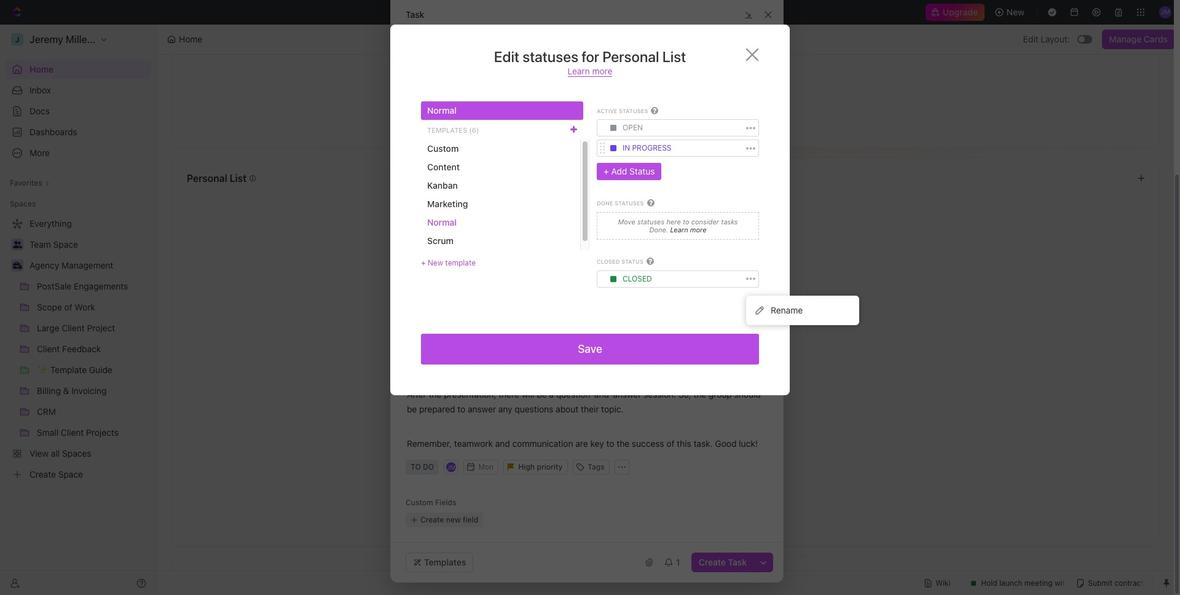 Task type: describe. For each thing, give the bounding box(es) containing it.
questions
[[515, 404, 553, 414]]

conduct
[[734, 35, 766, 45]]

will inside after the presentation, there will be a question-and-answer session. so, the group should be prepared to answer any questions about their topic.
[[522, 389, 535, 400]]

template
[[445, 258, 476, 267]]

be down after
[[407, 404, 417, 414]]

to up the structured.
[[495, 163, 503, 173]]

arts,
[[494, 35, 512, 45]]

next
[[424, 99, 441, 109]]

should inside the next step involves organizing the collected data. students should create an outline that includes an introduction, main points, and a conclusion. this will serve as a roadmap for their project.
[[656, 99, 682, 109]]

includes
[[425, 114, 458, 124]]

be inside for this task, students are required to choose a topic of their interest. it could be anything from history, science, arts, or technology. once the topic is selected, they need to conduct thorough research on it. they should gather information from reliable sources like books, scholarly articles, and reputable websites.
[[716, 20, 726, 31]]

session.
[[644, 389, 676, 400]]

should inside for this task, students are required to choose a topic of their interest. it could be anything from history, science, arts, or technology. once the topic is selected, they need to conduct thorough research on it. they should gather information from reliable sources like books, scholarly articles, and reputable websites.
[[526, 50, 553, 60]]

students for will
[[455, 261, 489, 272]]

0 vertical spatial from
[[407, 35, 425, 45]]

task.
[[694, 438, 713, 449]]

the right task
[[694, 389, 706, 400]]

assigned
[[187, 571, 230, 582]]

teamwork
[[454, 438, 493, 449]]

home
[[607, 356, 626, 365]]

are inside personal list is a home for your tasks. tasks created here are private by default.
[[748, 356, 759, 365]]

engaging
[[518, 325, 555, 336]]

include inside the presentation should be engaging and informative. it should include visuals like charts, graphs, or images to make it more interesting. each member of the group should participate in presenting.
[[660, 325, 689, 336]]

four.
[[578, 261, 596, 272]]

2:
[[429, 227, 437, 237]]

the inside the presentation should be engaging and informative. it should include visuals like charts, graphs, or images to make it more interesting. each member of the group should participate in presenting.
[[407, 325, 422, 336]]

progress
[[632, 143, 672, 153]]

collaborate
[[547, 276, 591, 286]]

reputable
[[496, 65, 534, 75]]

once
[[573, 35, 594, 45]]

finally, students need to write a report based on their research. the report should be clear, concise, and well-structured. it should include all the important details about the chosen topic. remember to cite all sources used in the research.
[[407, 163, 769, 203]]

new button
[[990, 2, 1032, 22]]

new inside new button
[[1007, 7, 1025, 17]]

1 vertical spatial assigned
[[407, 291, 443, 301]]

learn more link for your
[[665, 366, 705, 375]]

topic. down + new template
[[407, 276, 429, 286]]

conclusion.
[[600, 114, 645, 124]]

sidebar navigation
[[0, 25, 157, 595]]

edit layout:
[[1023, 34, 1070, 44]]

it inside finally, students need to write a report based on their research. the report should be clear, concise, and well-structured. it should include all the important details about the chosen topic. remember to cite all sources used in the research.
[[525, 178, 530, 188]]

custom for custom fields
[[406, 498, 433, 507]]

be inside in this task, students will work in groups of four. each group will be assigned a different topic. the group members need to collaborate and prepare a presentation on their assigned topic.
[[661, 261, 671, 272]]

group inside after the presentation, there will be a question-and-answer session. so, the group should be prepared to answer any questions about their topic.
[[709, 389, 732, 400]]

spaces
[[10, 199, 36, 208]]

technology.
[[525, 35, 571, 45]]

interesting.
[[544, 340, 589, 350]]

introduction,
[[472, 114, 523, 124]]

to up technology.
[[548, 20, 556, 31]]

2 vertical spatial this
[[677, 438, 691, 449]]

list for personal list
[[230, 173, 247, 184]]

will inside the next step involves organizing the collected data. students should create an outline that includes an introduction, main points, and a conclusion. this will serve as a roadmap for their project.
[[666, 114, 679, 124]]

each inside the presentation should be engaging and informative. it should include visuals like charts, graphs, or images to make it more interesting. each member of the group should participate in presenting.
[[591, 340, 611, 350]]

and inside the next step involves organizing the collected data. students should create an outline that includes an introduction, main points, and a conclusion. this will serve as a roadmap for their project.
[[576, 114, 591, 124]]

and inside for this task, students are required to choose a topic of their interest. it could be anything from history, science, arts, or technology. once the topic is selected, they need to conduct thorough research on it. they should gather information from reliable sources like books, scholarly articles, and reputable websites.
[[479, 65, 494, 75]]

presentation,
[[444, 389, 496, 400]]

dialog containing task
[[390, 0, 784, 583]]

2 report from the left
[[677, 163, 702, 173]]

need inside for this task, students are required to choose a topic of their interest. it could be anything from history, science, arts, or technology. once the topic is selected, they need to conduct thorough research on it. they should gather information from reliable sources like books, scholarly articles, and reputable websites.
[[701, 35, 721, 45]]

their inside the next step involves organizing the collected data. students should create an outline that includes an introduction, main points, and a conclusion. this will serve as a roadmap for their project.
[[420, 128, 438, 139]]

students for are
[[461, 20, 495, 31]]

2 normal from the top
[[427, 217, 457, 227]]

private
[[761, 356, 785, 365]]

in this task, students will work in groups of four. each group will be assigned a different topic. the group members need to collaborate and prepare a presentation on their assigned topic.
[[407, 261, 754, 301]]

cards
[[1144, 34, 1168, 44]]

personal inside edit statuses for personal list learn more
[[603, 48, 659, 65]]

different
[[718, 261, 751, 272]]

the inside the presentation should be engaging and informative. it should include visuals like charts, graphs, or images to make it more interesting. each member of the group should participate in presenting.
[[659, 340, 671, 350]]

0 vertical spatial research.
[[620, 163, 657, 173]]

outline
[[724, 99, 751, 109]]

their inside for this task, students are required to choose a topic of their interest. it could be anything from history, science, arts, or technology. once the topic is selected, they need to conduct thorough research on it. they should gather information from reliable sources like books, scholarly articles, and reputable websites.
[[629, 20, 647, 31]]

by
[[626, 366, 635, 375]]

include inside finally, students need to write a report based on their research. the report should be clear, concise, and well-structured. it should include all the important details about the chosen topic. remember to cite all sources used in the research.
[[562, 178, 590, 188]]

favorites button
[[5, 176, 55, 191]]

question-
[[556, 389, 594, 400]]

remember
[[432, 192, 475, 203]]

the presentation should be engaging and informative. it should include visuals like charts, graphs, or images to make it more interesting. each member of the group should participate in presenting.
[[407, 325, 766, 365]]

for
[[407, 20, 420, 31]]

create a task
[[646, 388, 693, 397]]

well-
[[459, 178, 479, 188]]

should up chosen
[[704, 163, 731, 173]]

should up used
[[533, 178, 559, 188]]

of inside in this task, students will work in groups of four. each group will be assigned a different topic. the group members need to collaborate and prepare a presentation on their assigned topic.
[[568, 261, 576, 272]]

in inside in this task, students will work in groups of four. each group will be assigned a different topic. the group members need to collaborate and prepare a presentation on their assigned topic.
[[528, 261, 535, 272]]

about inside finally, students need to write a report based on their research. the report should be clear, concise, and well-structured. it should include all the important details about the chosen topic. remember to cite all sources used in the research.
[[688, 178, 711, 188]]

should up make
[[477, 325, 503, 336]]

presentation
[[467, 227, 522, 237]]

group up closed
[[620, 261, 643, 272]]

move statuses here to consider tasks done.
[[618, 217, 738, 234]]

it inside the presentation should be engaging and informative. it should include visuals like charts, graphs, or images to make it more interesting. each member of the group should participate in presenting.
[[623, 325, 629, 336]]

there
[[499, 389, 519, 400]]

on inside in this task, students will work in groups of four. each group will be assigned a different topic. the group members need to collaborate and prepare a presentation on their assigned topic.
[[703, 276, 713, 286]]

statuses for move
[[637, 217, 665, 225]]

their inside after the presentation, there will be a question-and-answer session. so, the group should be prepared to answer any questions about their topic.
[[581, 404, 599, 414]]

project.
[[441, 128, 471, 139]]

a inside for this task, students are required to choose a topic of their interest. it could be anything from history, science, arts, or technology. once the topic is selected, they need to conduct thorough research on it. they should gather information from reliable sources like books, scholarly articles, and reputable websites.
[[589, 20, 594, 31]]

need inside in this task, students will work in groups of four. each group will be assigned a different topic. the group members need to collaborate and prepare a presentation on their assigned topic.
[[514, 276, 534, 286]]

scholarly
[[407, 65, 443, 75]]

history,
[[428, 35, 457, 45]]

step
[[444, 99, 461, 109]]

more down consider
[[690, 226, 707, 234]]

important
[[619, 178, 657, 188]]

the left chosen
[[713, 178, 726, 188]]

that
[[407, 114, 423, 124]]

participate
[[407, 355, 449, 365]]

it
[[514, 340, 520, 350]]

kanban
[[427, 180, 458, 191]]

a left different on the right top
[[711, 261, 715, 272]]

they
[[504, 50, 524, 60]]

serve
[[682, 114, 703, 124]]

prepare
[[610, 276, 641, 286]]

charts,
[[736, 325, 763, 336]]

inbox link
[[5, 81, 151, 100]]

their inside in this task, students will work in groups of four. each group will be assigned a different topic. the group members need to collaborate and prepare a presentation on their assigned topic.
[[715, 276, 733, 286]]

selected,
[[643, 35, 679, 45]]

1 vertical spatial from
[[631, 50, 649, 60]]

group inside the presentation should be engaging and informative. it should include visuals like charts, graphs, or images to make it more interesting. each member of the group should participate in presenting.
[[674, 340, 697, 350]]

dashboards
[[30, 127, 77, 137]]

learn more link for done.
[[668, 226, 707, 234]]

here inside the move statuses here to consider tasks done.
[[667, 217, 681, 225]]

points,
[[546, 114, 573, 124]]

to left conduct
[[723, 35, 731, 45]]

the left success
[[617, 438, 630, 449]]

informative.
[[574, 325, 621, 336]]

a inside finally, students need to write a report based on their research. the report should be clear, concise, and well-structured. it should include all the important details about the chosen topic. remember to cite all sources used in the research.
[[528, 163, 532, 173]]

to inside the presentation should be engaging and informative. it should include visuals like charts, graphs, or images to make it more interesting. each member of the group should participate in presenting.
[[481, 340, 489, 350]]

group down template
[[449, 276, 472, 286]]

learn for your
[[665, 366, 685, 375]]

on inside finally, students need to write a report based on their research. the report should be clear, concise, and well-structured. it should include all the important details about the chosen topic. remember to cite all sources used in the research.
[[588, 163, 598, 173]]

and inside in this task, students will work in groups of four. each group will be assigned a different topic. the group members need to collaborate and prepare a presentation on their assigned topic.
[[593, 276, 608, 286]]

create task button
[[691, 553, 754, 572]]

and-
[[594, 389, 613, 400]]

topic. inside finally, students need to write a report based on their research. the report should be clear, concise, and well-structured. it should include all the important details about the chosen topic. remember to cite all sources used in the research.
[[407, 192, 429, 203]]

0 vertical spatial answer
[[613, 389, 641, 400]]

science,
[[459, 35, 492, 45]]

books,
[[732, 50, 759, 60]]

structured.
[[479, 178, 523, 188]]

visuals
[[691, 325, 718, 336]]

task, for history,
[[439, 20, 458, 31]]

for inside edit statuses for personal list learn more
[[582, 48, 599, 65]]

0 horizontal spatial all
[[504, 192, 513, 203]]

to left 'me' at the bottom of page
[[232, 571, 242, 582]]

0 vertical spatial an
[[712, 99, 722, 109]]

in progress
[[623, 143, 672, 153]]

to left cite
[[477, 192, 485, 203]]

a inside button
[[671, 388, 676, 397]]

be inside the presentation should be engaging and informative. it should include visuals like charts, graphs, or images to make it more interesting. each member of the group should participate in presenting.
[[506, 325, 516, 336]]

of inside for this task, students are required to choose a topic of their interest. it could be anything from history, science, arts, or technology. once the topic is selected, they need to conduct thorough research on it. they should gather information from reliable sources like books, scholarly articles, and reputable websites.
[[619, 20, 627, 31]]

each inside in this task, students will work in groups of four. each group will be assigned a different topic. the group members need to collaborate and prepare a presentation on their assigned topic.
[[598, 261, 617, 272]]

personal for personal list
[[187, 173, 227, 184]]

after the presentation, there will be a question-and-answer session. so, the group should be prepared to answer any questions about their topic.
[[407, 389, 763, 414]]

1 vertical spatial an
[[460, 114, 470, 124]]

will up members
[[492, 261, 504, 272]]

scrum
[[427, 235, 454, 246]]

agency
[[30, 260, 59, 270]]

in for in progress
[[623, 143, 630, 153]]

remember,
[[407, 438, 452, 449]]

and right teamwork
[[495, 438, 510, 449]]

to inside the move statuses here to consider tasks done.
[[683, 217, 690, 225]]

a right prepare
[[643, 276, 648, 286]]

sources inside for this task, students are required to choose a topic of their interest. it could be anything from history, science, arts, or technology. once the topic is selected, they need to conduct thorough research on it. they should gather information from reliable sources like books, scholarly articles, and reputable websites.
[[683, 50, 714, 60]]

need inside finally, students need to write a report based on their research. the report should be clear, concise, and well-structured. it should include all the important details about the chosen topic. remember to cite all sources used in the research.
[[473, 163, 493, 173]]

task inside button
[[728, 557, 747, 567]]

custom for custom
[[427, 143, 459, 154]]

learn more for done.
[[668, 226, 707, 234]]

open
[[623, 123, 643, 132]]

group
[[439, 227, 465, 237]]

0 vertical spatial topic
[[596, 20, 616, 31]]

members
[[475, 276, 512, 286]]

the right used
[[580, 192, 593, 203]]

could
[[692, 20, 714, 31]]

done.
[[649, 226, 668, 234]]

manage
[[1109, 34, 1142, 44]]

anything
[[728, 20, 762, 31]]

to right key on the bottom right of the page
[[606, 438, 614, 449]]

fields
[[435, 498, 456, 507]]

communication
[[512, 438, 573, 449]]

graphs,
[[407, 340, 437, 350]]

the up the "prepared"
[[429, 389, 442, 400]]



Task type: vqa. For each thing, say whether or not it's contained in the screenshot.
include inside the Finally, students need to write a report based on their research. The report should be clear, concise, and well-structured. It should include all the important details about the chosen topic. Remember to cite all sources used in the research.
yes



Task type: locate. For each thing, give the bounding box(es) containing it.
1 report from the left
[[535, 163, 559, 173]]

list inside personal list is a home for your tasks. tasks created here are private by default.
[[578, 356, 591, 365]]

task
[[406, 9, 424, 19], [407, 227, 427, 237], [728, 557, 747, 567]]

custom up content
[[427, 143, 459, 154]]

1 horizontal spatial need
[[514, 276, 534, 286]]

task, inside in this task, students will work in groups of four. each group will be assigned a different topic. the group members need to collaborate and prepare a presentation on their assigned topic.
[[433, 261, 452, 272]]

is inside personal list is a home for your tasks. tasks created here are private by default.
[[593, 356, 599, 365]]

0 vertical spatial presentation
[[650, 276, 700, 286]]

this for topic.
[[416, 261, 431, 272]]

+ for + new template
[[421, 258, 426, 267]]

work
[[507, 261, 526, 272]]

personal inside personal list is a home for your tasks. tasks created here are private by default.
[[546, 356, 576, 365]]

success
[[632, 438, 664, 449]]

in right used
[[571, 192, 578, 203]]

0 vertical spatial in
[[623, 143, 630, 153]]

report up the details
[[677, 163, 702, 173]]

1 horizontal spatial +
[[604, 166, 609, 177]]

for inside personal list is a home for your tasks. tasks created here are private by default.
[[628, 356, 638, 365]]

personal
[[603, 48, 659, 65], [187, 173, 227, 184], [546, 356, 576, 365]]

the inside for this task, students are required to choose a topic of their interest. it could be anything from history, science, arts, or technology. once the topic is selected, they need to conduct thorough research on it. they should gather information from reliable sources like books, scholarly articles, and reputable websites.
[[597, 35, 609, 45]]

1 vertical spatial task,
[[433, 261, 452, 272]]

0 horizontal spatial statuses
[[523, 48, 578, 65]]

0 horizontal spatial create
[[646, 388, 669, 397]]

1 horizontal spatial in
[[528, 261, 535, 272]]

1 horizontal spatial it
[[623, 325, 629, 336]]

0 horizontal spatial answer
[[468, 404, 496, 414]]

0 horizontal spatial on
[[482, 50, 492, 60]]

topic. inside after the presentation, there will be a question-and-answer session. so, the group should be prepared to answer any questions about their topic.
[[601, 404, 624, 414]]

this inside for this task, students are required to choose a topic of their interest. it could be anything from history, science, arts, or technology. once the topic is selected, they need to conduct thorough research on it. they should gather information from reliable sources like books, scholarly articles, and reputable websites.
[[422, 20, 437, 31]]

1 horizontal spatial statuses
[[637, 217, 665, 225]]

like inside the presentation should be engaging and informative. it should include visuals like charts, graphs, or images to make it more interesting. each member of the group should participate in presenting.
[[720, 325, 734, 336]]

here up done.
[[667, 217, 681, 225]]

more down "information"
[[592, 66, 613, 76]]

0 vertical spatial or
[[514, 35, 523, 45]]

1 horizontal spatial personal
[[546, 356, 576, 365]]

or
[[514, 35, 523, 45], [439, 340, 447, 350]]

group up tasks
[[674, 340, 697, 350]]

personal list
[[187, 173, 247, 184]]

add
[[611, 166, 627, 177]]

are for remember, teamwork and communication are key to the success of this task. good luck!
[[576, 438, 588, 449]]

based
[[561, 163, 586, 173]]

0 vertical spatial normal
[[427, 105, 457, 116]]

create for create a task
[[646, 388, 669, 397]]

here
[[667, 217, 681, 225], [730, 356, 746, 365]]

edit for layout:
[[1023, 34, 1039, 44]]

home inside the sidebar navigation
[[30, 64, 54, 74]]

create a task button
[[633, 385, 698, 400]]

task 2: group presentation
[[407, 227, 522, 237]]

of right success
[[667, 438, 675, 449]]

0 horizontal spatial for
[[407, 128, 418, 139]]

0 vertical spatial include
[[562, 178, 590, 188]]

task,
[[439, 20, 458, 31], [433, 261, 452, 272]]

1 vertical spatial like
[[720, 325, 734, 336]]

assigned
[[673, 261, 708, 272], [407, 291, 443, 301]]

edit
[[1023, 34, 1039, 44], [494, 48, 519, 65]]

1 vertical spatial about
[[556, 404, 579, 414]]

manage cards
[[1109, 34, 1168, 44]]

personal list is a home for your tasks. tasks created here are private by default.
[[546, 356, 785, 375]]

1 horizontal spatial edit
[[1023, 34, 1039, 44]]

1 vertical spatial answer
[[468, 404, 496, 414]]

in down the open
[[623, 143, 630, 153]]

+ left add
[[604, 166, 609, 177]]

interest.
[[649, 20, 682, 31]]

1 horizontal spatial in
[[623, 143, 630, 153]]

task, for the
[[433, 261, 452, 272]]

sources left used
[[515, 192, 547, 203]]

2 horizontal spatial for
[[628, 356, 638, 365]]

concise,
[[407, 178, 440, 188]]

1 vertical spatial create
[[699, 557, 726, 567]]

so,
[[678, 389, 691, 400]]

on up visuals
[[703, 276, 713, 286]]

to up presenting. in the bottom left of the page
[[481, 340, 489, 350]]

1 horizontal spatial all
[[593, 178, 601, 188]]

learn for done.
[[670, 226, 688, 234]]

learn more inside the edit statuses for personal list dialog
[[668, 226, 707, 234]]

report
[[535, 163, 559, 173], [677, 163, 702, 173]]

and inside finally, students need to write a report based on their research. the report should be clear, concise, and well-structured. it should include all the important details about the chosen topic. remember to cite all sources used in the research.
[[442, 178, 457, 188]]

edit down arts,
[[494, 48, 519, 65]]

the next step involves organizing the collected data. students should create an outline that includes an introduction, main points, and a conclusion. this will serve as a roadmap for their project.
[[407, 99, 761, 139]]

2 vertical spatial personal
[[546, 356, 576, 365]]

1 vertical spatial new
[[428, 258, 443, 267]]

task, up history,
[[439, 20, 458, 31]]

2 vertical spatial list
[[578, 356, 591, 365]]

1 vertical spatial on
[[588, 163, 598, 173]]

2 vertical spatial task
[[728, 557, 747, 567]]

report left based
[[535, 163, 559, 173]]

closed
[[623, 274, 652, 283]]

new inside the edit statuses for personal list dialog
[[428, 258, 443, 267]]

in inside the edit statuses for personal list dialog
[[623, 143, 630, 153]]

be up chosen
[[733, 163, 743, 173]]

their down different on the right top
[[715, 276, 733, 286]]

edit statuses for personal list learn more
[[494, 48, 686, 76]]

roadmap
[[724, 114, 759, 124]]

topic.
[[407, 192, 429, 203], [407, 276, 429, 286], [445, 291, 467, 301], [601, 404, 624, 414]]

on inside for this task, students are required to choose a topic of their interest. it could be anything from history, science, arts, or technology. once the topic is selected, they need to conduct thorough research on it. they should gather information from reliable sources like books, scholarly articles, and reputable websites.
[[482, 50, 492, 60]]

edit left layout:
[[1023, 34, 1039, 44]]

0 horizontal spatial in
[[452, 355, 459, 365]]

member
[[613, 340, 646, 350]]

0 vertical spatial each
[[598, 261, 617, 272]]

a up questions
[[549, 389, 554, 400]]

the up the tasks.
[[659, 340, 671, 350]]

consider
[[691, 217, 719, 225]]

0 vertical spatial task
[[406, 9, 424, 19]]

learn more for your
[[665, 366, 705, 375]]

1 horizontal spatial here
[[730, 356, 746, 365]]

0 horizontal spatial include
[[562, 178, 590, 188]]

me
[[244, 571, 259, 582]]

create for create task
[[699, 557, 726, 567]]

status
[[629, 166, 655, 177]]

for up by
[[628, 356, 638, 365]]

need up the well-
[[473, 163, 493, 173]]

of inside the presentation should be engaging and informative. it should include visuals like charts, graphs, or images to make it more interesting. each member of the group should participate in presenting.
[[648, 340, 656, 350]]

are for for this task, students are required to choose a topic of their interest. it could be anything from history, science, arts, or technology. once the topic is selected, they need to conduct thorough research on it. they should gather information from reliable sources like books, scholarly articles, and reputable websites.
[[498, 20, 510, 31]]

and
[[479, 65, 494, 75], [576, 114, 591, 124], [442, 178, 457, 188], [593, 276, 608, 286], [557, 325, 572, 336], [495, 438, 510, 449]]

1 vertical spatial home
[[30, 64, 54, 74]]

1 vertical spatial in
[[528, 261, 535, 272]]

task for task 2: group presentation
[[407, 227, 427, 237]]

1 normal from the top
[[427, 105, 457, 116]]

students inside finally, students need to write a report based on their research. the report should be clear, concise, and well-structured. it should include all the important details about the chosen topic. remember to cite all sources used in the research.
[[436, 163, 471, 173]]

0 vertical spatial learn more
[[668, 226, 707, 234]]

to inside in this task, students will work in groups of four. each group will be assigned a different topic. the group members need to collaborate and prepare a presentation on their assigned topic.
[[536, 276, 544, 286]]

assigned down + new template
[[407, 291, 443, 301]]

is left selected,
[[634, 35, 640, 45]]

for this task, students are required to choose a topic of their interest. it could be anything from history, science, arts, or technology. once the topic is selected, they need to conduct thorough research on it. they should gather information from reliable sources like books, scholarly articles, and reputable websites.
[[407, 20, 769, 75]]

upgrade
[[943, 7, 978, 17]]

2 vertical spatial in
[[452, 355, 459, 365]]

research
[[445, 50, 480, 60]]

more down tasks
[[687, 366, 705, 375]]

1 vertical spatial +
[[421, 258, 426, 267]]

in left + new template
[[407, 261, 414, 272]]

be right could
[[716, 20, 726, 31]]

of
[[619, 20, 627, 31], [568, 261, 576, 272], [648, 340, 656, 350], [667, 438, 675, 449]]

thorough
[[407, 50, 443, 60]]

is
[[634, 35, 640, 45], [593, 356, 599, 365]]

0 vertical spatial this
[[422, 20, 437, 31]]

create
[[646, 388, 669, 397], [699, 557, 726, 567]]

should down technology.
[[526, 50, 553, 60]]

2 vertical spatial students
[[455, 261, 489, 272]]

1 vertical spatial personal
[[187, 173, 227, 184]]

business time image
[[13, 262, 22, 269]]

should
[[526, 50, 553, 60], [656, 99, 682, 109], [704, 163, 731, 173], [533, 178, 559, 188], [477, 325, 503, 336], [631, 325, 658, 336], [699, 340, 726, 350], [734, 389, 761, 400]]

their up selected,
[[629, 20, 647, 31]]

a inside personal list is a home for your tasks. tasks created here are private by default.
[[601, 356, 605, 365]]

will up closed
[[645, 261, 658, 272]]

1 horizontal spatial answer
[[613, 389, 641, 400]]

2 vertical spatial learn
[[665, 366, 685, 375]]

this inside in this task, students will work in groups of four. each group will be assigned a different topic. the group members need to collaborate and prepare a presentation on their assigned topic.
[[416, 261, 431, 272]]

this right for
[[422, 20, 437, 31]]

for inside the next step involves organizing the collected data. students should create an outline that includes an introduction, main points, and a conclusion. this will serve as a roadmap for their project.
[[407, 128, 418, 139]]

rename
[[771, 305, 803, 315]]

is inside for this task, students are required to choose a topic of their interest. it could be anything from history, science, arts, or technology. once the topic is selected, they need to conduct thorough research on it. they should gather information from reliable sources like books, scholarly articles, and reputable websites.
[[634, 35, 640, 45]]

normal up project.
[[427, 105, 457, 116]]

or inside the presentation should be engaging and informative. it should include visuals like charts, graphs, or images to make it more interesting. each member of the group should participate in presenting.
[[439, 340, 447, 350]]

2 horizontal spatial on
[[703, 276, 713, 286]]

and inside the presentation should be engaging and informative. it should include visuals like charts, graphs, or images to make it more interesting. each member of the group should participate in presenting.
[[557, 325, 572, 336]]

are left private
[[748, 356, 759, 365]]

0 horizontal spatial about
[[556, 404, 579, 414]]

new up edit layout:
[[1007, 7, 1025, 17]]

statuses for edit
[[523, 48, 578, 65]]

the up that on the left top of the page
[[407, 99, 422, 109]]

learn more link down consider
[[668, 226, 707, 234]]

your
[[640, 356, 655, 365]]

tasks
[[721, 217, 738, 225]]

1 horizontal spatial list
[[578, 356, 591, 365]]

their left status at the right
[[600, 163, 618, 173]]

should down private
[[734, 389, 761, 400]]

0 vertical spatial all
[[593, 178, 601, 188]]

their
[[629, 20, 647, 31], [420, 128, 438, 139], [600, 163, 618, 173], [715, 276, 733, 286], [581, 404, 599, 414]]

0 vertical spatial learn more link
[[568, 66, 613, 77]]

need down could
[[701, 35, 721, 45]]

are up arts,
[[498, 20, 510, 31]]

1 vertical spatial learn more
[[665, 366, 705, 375]]

in inside in this task, students will work in groups of four. each group will be assigned a different topic. the group members need to collaborate and prepare a presentation on their assigned topic.
[[407, 261, 414, 272]]

the
[[597, 35, 609, 45], [542, 99, 554, 109], [604, 178, 617, 188], [713, 178, 726, 188], [580, 192, 593, 203], [659, 340, 671, 350], [429, 389, 442, 400], [694, 389, 706, 400], [617, 438, 630, 449]]

topic. down concise,
[[407, 192, 429, 203]]

custom left fields
[[406, 498, 433, 507]]

to inside after the presentation, there will be a question-and-answer session. so, the group should be prepared to answer any questions about their topic.
[[458, 404, 466, 414]]

presenting.
[[461, 355, 506, 365]]

1 vertical spatial students
[[436, 163, 471, 173]]

learn down the gather
[[568, 66, 590, 76]]

0 horizontal spatial in
[[407, 261, 414, 272]]

assigned to me
[[187, 571, 259, 582]]

0 vertical spatial statuses
[[523, 48, 578, 65]]

default.
[[637, 366, 663, 375]]

a down data.
[[593, 114, 598, 124]]

after
[[407, 389, 427, 400]]

should up created at the right bottom
[[699, 340, 726, 350]]

topic. down template
[[445, 291, 467, 301]]

1 horizontal spatial create
[[699, 557, 726, 567]]

1 vertical spatial research.
[[595, 192, 632, 203]]

2 vertical spatial on
[[703, 276, 713, 286]]

1 vertical spatial here
[[730, 356, 746, 365]]

0 vertical spatial for
[[582, 48, 599, 65]]

required
[[512, 20, 545, 31]]

learn more
[[668, 226, 707, 234], [665, 366, 705, 375]]

the down + new template
[[432, 276, 447, 286]]

more inside edit statuses for personal list learn more
[[592, 66, 613, 76]]

chosen
[[729, 178, 757, 188]]

key
[[590, 438, 604, 449]]

0 vertical spatial on
[[482, 50, 492, 60]]

rename button
[[751, 301, 854, 320]]

1 vertical spatial it
[[525, 178, 530, 188]]

0 vertical spatial here
[[667, 217, 681, 225]]

1 vertical spatial in
[[407, 261, 414, 272]]

the down add
[[604, 178, 617, 188]]

0 horizontal spatial list
[[230, 173, 247, 184]]

1 vertical spatial statuses
[[637, 217, 665, 225]]

1 vertical spatial or
[[439, 340, 447, 350]]

1 horizontal spatial is
[[634, 35, 640, 45]]

it
[[684, 20, 689, 31], [525, 178, 530, 188], [623, 325, 629, 336]]

in
[[571, 192, 578, 203], [528, 261, 535, 272], [452, 355, 459, 365]]

edit inside edit statuses for personal list learn more
[[494, 48, 519, 65]]

each down informative.
[[591, 340, 611, 350]]

it down write
[[525, 178, 530, 188]]

for down once
[[582, 48, 599, 65]]

remember, teamwork and communication are key to the success of this task. good luck!
[[407, 438, 758, 449]]

about inside after the presentation, there will be a question-and-answer session. so, the group should be prepared to answer any questions about their topic.
[[556, 404, 579, 414]]

on
[[482, 50, 492, 60], [588, 163, 598, 173], [703, 276, 713, 286]]

agency management link
[[30, 256, 149, 275]]

1 vertical spatial need
[[473, 163, 493, 173]]

+ for + add status
[[604, 166, 609, 177]]

on left it.
[[482, 50, 492, 60]]

0 vertical spatial personal
[[603, 48, 659, 65]]

and down four.
[[593, 276, 608, 286]]

students
[[461, 20, 495, 31], [436, 163, 471, 173], [455, 261, 489, 272]]

each right four.
[[598, 261, 617, 272]]

images
[[450, 340, 478, 350]]

normal up scrum
[[427, 217, 457, 227]]

and up remember
[[442, 178, 457, 188]]

of up your
[[648, 340, 656, 350]]

students up members
[[455, 261, 489, 272]]

students inside for this task, students are required to choose a topic of their interest. it could be anything from history, science, arts, or technology. once the topic is selected, they need to conduct thorough research on it. they should gather information from reliable sources like books, scholarly articles, and reputable websites.
[[461, 20, 495, 31]]

the inside the next step involves organizing the collected data. students should create an outline that includes an introduction, main points, and a conclusion. this will serve as a roadmap for their project.
[[407, 99, 422, 109]]

1 horizontal spatial for
[[582, 48, 599, 65]]

the inside in this task, students will work in groups of four. each group will be assigned a different topic. the group members need to collaborate and prepare a presentation on their assigned topic.
[[432, 276, 447, 286]]

will right this
[[666, 114, 679, 124]]

sources down they
[[683, 50, 714, 60]]

learn right done.
[[670, 226, 688, 234]]

0 vertical spatial sources
[[683, 50, 714, 60]]

to down groups
[[536, 276, 544, 286]]

0 horizontal spatial home
[[30, 64, 54, 74]]

custom fields
[[406, 498, 456, 507]]

their inside finally, students need to write a report based on their research. the report should be clear, concise, and well-structured. it should include all the important details about the chosen topic. remember to cite all sources used in the research.
[[600, 163, 618, 173]]

of up "information"
[[619, 20, 627, 31]]

or left images
[[439, 340, 447, 350]]

a inside after the presentation, there will be a question-and-answer session. so, the group should be prepared to answer any questions about their topic.
[[549, 389, 554, 400]]

the inside finally, students need to write a report based on their research. the report should be clear, concise, and well-structured. it should include all the important details about the chosen topic. remember to cite all sources used in the research.
[[660, 163, 675, 173]]

research.
[[620, 163, 657, 173], [595, 192, 632, 203]]

personal for personal list is a home for your tasks. tasks created here are private by default.
[[546, 356, 576, 365]]

create inside dialog
[[699, 557, 726, 567]]

more inside the presentation should be engaging and informative. it should include visuals like charts, graphs, or images to make it more interesting. each member of the group should participate in presenting.
[[522, 340, 542, 350]]

any
[[498, 404, 512, 414]]

here right created at the right bottom
[[730, 356, 746, 365]]

0 vertical spatial assigned
[[673, 261, 708, 272]]

students up science,
[[461, 20, 495, 31]]

statuses inside edit statuses for personal list learn more
[[523, 48, 578, 65]]

0 horizontal spatial +
[[421, 258, 426, 267]]

it inside for this task, students are required to choose a topic of their interest. it could be anything from history, science, arts, or technology. once the topic is selected, they need to conduct thorough research on it. they should gather information from reliable sources like books, scholarly articles, and reputable websites.
[[684, 20, 689, 31]]

data.
[[596, 99, 616, 109]]

0 vertical spatial in
[[571, 192, 578, 203]]

the up "information"
[[597, 35, 609, 45]]

here inside personal list is a home for your tasks. tasks created here are private by default.
[[730, 356, 746, 365]]

in inside the presentation should be engaging and informative. it should include visuals like charts, graphs, or images to make it more interesting. each member of the group should participate in presenting.
[[452, 355, 459, 365]]

like right visuals
[[720, 325, 734, 336]]

should up member
[[631, 325, 658, 336]]

or inside for this task, students are required to choose a topic of their interest. it could be anything from history, science, arts, or technology. once the topic is selected, they need to conduct thorough research on it. they should gather information from reliable sources like books, scholarly articles, and reputable websites.
[[514, 35, 523, 45]]

this down scrum
[[416, 261, 431, 272]]

learn
[[568, 66, 590, 76], [670, 226, 688, 234], [665, 366, 685, 375]]

it.
[[494, 50, 502, 60]]

0 vertical spatial learn
[[568, 66, 590, 76]]

this for from
[[422, 20, 437, 31]]

task button
[[406, 0, 424, 29]]

0 vertical spatial home
[[179, 34, 202, 44]]

about
[[688, 178, 711, 188], [556, 404, 579, 414]]

dialog
[[390, 0, 784, 583]]

2 vertical spatial are
[[576, 438, 588, 449]]

students up kanban
[[436, 163, 471, 173]]

research. down add
[[595, 192, 632, 203]]

edit for statuses
[[494, 48, 519, 65]]

choose
[[558, 20, 587, 31]]

task for task
[[406, 9, 424, 19]]

1 vertical spatial this
[[416, 261, 431, 272]]

gather
[[555, 50, 581, 60]]

task, inside for this task, students are required to choose a topic of their interest. it could be anything from history, science, arts, or technology. once the topic is selected, they need to conduct thorough research on it. they should gather information from reliable sources like books, scholarly articles, and reputable websites.
[[439, 20, 458, 31]]

task
[[678, 388, 693, 397]]

0 vertical spatial are
[[498, 20, 510, 31]]

2 vertical spatial learn more link
[[665, 366, 705, 375]]

upgrade link
[[926, 4, 985, 21]]

group
[[620, 261, 643, 272], [449, 276, 472, 286], [674, 340, 697, 350], [709, 389, 732, 400]]

this
[[422, 20, 437, 31], [416, 261, 431, 272], [677, 438, 691, 449]]

list inside edit statuses for personal list learn more
[[663, 48, 686, 65]]

2 vertical spatial it
[[623, 325, 629, 336]]

in right work
[[528, 261, 535, 272]]

management
[[61, 260, 113, 270]]

0 horizontal spatial sources
[[515, 192, 547, 203]]

like inside for this task, students are required to choose a topic of their interest. it could be anything from history, science, arts, or technology. once the topic is selected, they need to conduct thorough research on it. they should gather information from reliable sources like books, scholarly articles, and reputable websites.
[[716, 50, 730, 60]]

learn more down tasks
[[665, 366, 705, 375]]

presentation inside the presentation should be engaging and informative. it should include visuals like charts, graphs, or images to make it more interesting. each member of the group should participate in presenting.
[[424, 325, 474, 336]]

make
[[491, 340, 512, 350]]

should inside after the presentation, there will be a question-and-answer session. so, the group should be prepared to answer any questions about their topic.
[[734, 389, 761, 400]]

list for personal list is a home for your tasks. tasks created here are private by default.
[[578, 356, 591, 365]]

like left "books,"
[[716, 50, 730, 60]]

are
[[498, 20, 510, 31], [748, 356, 759, 365], [576, 438, 588, 449]]

a right as
[[717, 114, 722, 124]]

in inside finally, students need to write a report based on their research. the report should be clear, concise, and well-structured. it should include all the important details about the chosen topic. remember to cite all sources used in the research.
[[571, 192, 578, 203]]

learn inside edit statuses for personal list learn more
[[568, 66, 590, 76]]

1 vertical spatial topic
[[612, 35, 632, 45]]

be
[[716, 20, 726, 31], [733, 163, 743, 173], [661, 261, 671, 272], [506, 325, 516, 336], [537, 389, 547, 400], [407, 404, 417, 414]]

statuses inside the move statuses here to consider tasks done.
[[637, 217, 665, 225]]

include left visuals
[[660, 325, 689, 336]]

0 vertical spatial +
[[604, 166, 609, 177]]

1 vertical spatial learn more link
[[668, 226, 707, 234]]

assigned down the move statuses here to consider tasks done. in the right top of the page
[[673, 261, 708, 272]]

sources inside finally, students need to write a report based on their research. the report should be clear, concise, and well-structured. it should include all the important details about the chosen topic. remember to cite all sources used in the research.
[[515, 192, 547, 203]]

edit statuses for personal list dialog
[[390, 25, 790, 395]]

include down based
[[562, 178, 590, 188]]

1 horizontal spatial from
[[631, 50, 649, 60]]

be up it
[[506, 325, 516, 336]]

presentation inside in this task, students will work in groups of four. each group will be assigned a different topic. the group members need to collaborate and prepare a presentation on their assigned topic.
[[650, 276, 700, 286]]

2 horizontal spatial list
[[663, 48, 686, 65]]

0 horizontal spatial here
[[667, 217, 681, 225]]

a left so,
[[671, 388, 676, 397]]

be up questions
[[537, 389, 547, 400]]

presentation right prepare
[[650, 276, 700, 286]]

2 horizontal spatial it
[[684, 20, 689, 31]]

1 horizontal spatial or
[[514, 35, 523, 45]]

in for in this task, students will work in groups of four. each group will be assigned a different topic. the group members need to collaborate and prepare a presentation on their assigned topic.
[[407, 261, 414, 272]]

an up as
[[712, 99, 722, 109]]

research. up important
[[620, 163, 657, 173]]

an up project.
[[460, 114, 470, 124]]

0 horizontal spatial an
[[460, 114, 470, 124]]

for down that on the left top of the page
[[407, 128, 418, 139]]

custom inside dialog
[[406, 498, 433, 507]]

home link
[[5, 60, 151, 79]]

1 horizontal spatial an
[[712, 99, 722, 109]]

is left 'home' at the right of the page
[[593, 356, 599, 365]]

students inside in this task, students will work in groups of four. each group will be assigned a different topic. the group members need to collaborate and prepare a presentation on their assigned topic.
[[455, 261, 489, 272]]

1 horizontal spatial on
[[588, 163, 598, 173]]

learn more down consider
[[668, 226, 707, 234]]

be inside finally, students need to write a report based on their research. the report should be clear, concise, and well-structured. it should include all the important details about the chosen topic. remember to cite all sources used in the research.
[[733, 163, 743, 173]]

a right write
[[528, 163, 532, 173]]

about right the details
[[688, 178, 711, 188]]

0 vertical spatial need
[[701, 35, 721, 45]]

collected
[[557, 99, 593, 109]]

the inside the next step involves organizing the collected data. students should create an outline that includes an introduction, main points, and a conclusion. this will serve as a roadmap for their project.
[[542, 99, 554, 109]]

0 vertical spatial custom
[[427, 143, 459, 154]]

1 vertical spatial normal
[[427, 217, 457, 227]]



